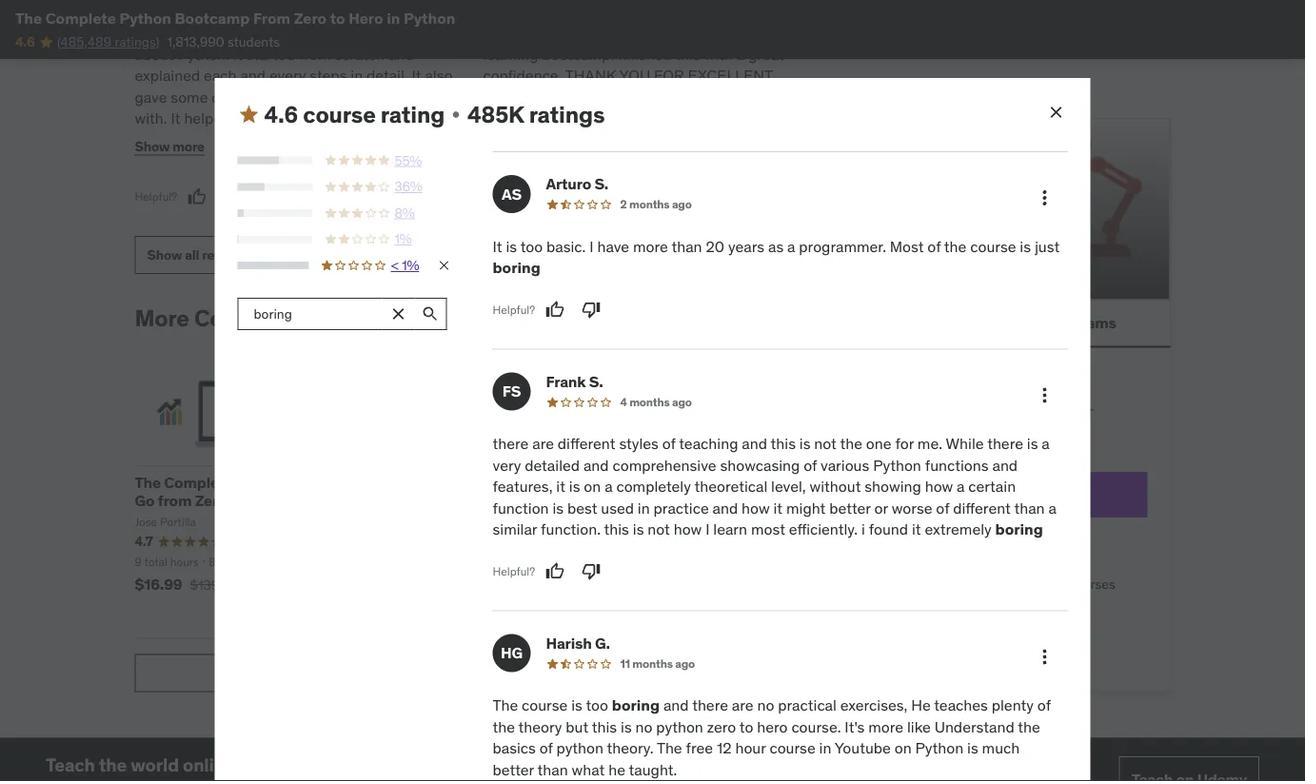 Task type: describe. For each thing, give the bounding box(es) containing it.
i inside 'there are different styles of teaching and this is not the one for me. while there is a very detailed and comprehensive showcasing of various python functions and features, it is on a completely theoretical level, without showing how a certain function is best used in practice and how it might better or worse of different than a similar function. this is not how i learn most efficiently. i found it extremely'
[[705, 520, 710, 539]]

python up also
[[403, 8, 455, 28]]

teams
[[1071, 314, 1116, 333]]

4.6 for 4.6 course rating
[[264, 100, 298, 129]]

1 horizontal spatial portilla
[[369, 304, 446, 332]]

0 horizontal spatial me
[[234, 109, 256, 128]]

s. for frank s.
[[589, 372, 603, 391]]

really
[[246, 24, 283, 43]]

the up basics
[[493, 717, 515, 737]]

to inside 'and there are no practical exercises, he teaches plenty of the theory but this is no python zero to hero course. it's more like understand the basics of python theory. the free 12 hour course in youtube on python is much better than what he taught.'
[[739, 717, 753, 737]]

boring inside it is too basic. i have more than 20 years as a programmer. most of the course is just boring
[[493, 258, 540, 277]]

on inside 'and there are no practical exercises, he teaches plenty of the theory but this is no python zero to hero course. it's more like understand the basics of python theory. the free 12 hour course in youtube on python is much better than what he taught.'
[[894, 739, 912, 758]]

what
[[572, 760, 605, 779]]

scratch
[[335, 45, 385, 64]]

mark review by frank s. as helpful image
[[546, 562, 565, 581]]

better inside 'and there are no practical exercises, he teaches plenty of the theory but this is no python zero to hero course. it's more like understand the basics of python theory. the free 12 hour course in youtube on python is much better than what he taught.'
[[493, 760, 534, 779]]

have
[[597, 236, 629, 256]]

i inside i am a medico, a doctor. this is my first python learning bootcamp. finished this with a great confidence. thank you for excellent teaching.
[[483, 24, 487, 43]]

more!
[[655, 510, 696, 529]]

than inside it is too basic. i have more than 20 years as a programmer. most of the course is just boring
[[671, 236, 702, 256]]

with.
[[135, 109, 167, 128]]

learning engagement tools
[[900, 610, 1064, 627]]

programmer.
[[799, 236, 886, 256]]

bootcamp: for gpt,
[[589, 492, 667, 511]]

0 horizontal spatial 25,000+
[[900, 576, 952, 593]]

the inside 'and there are no practical exercises, he teaches plenty of the theory but this is no python zero to hero course. it's more like understand the basics of python theory. the free 12 hour course in youtube on python is much better than what he taught.'
[[657, 739, 682, 758]]

a right am
[[515, 24, 524, 43]]

83
[[209, 555, 222, 570]]

this course was really helpful to me in knowing about python. it started from scratch and explained each and every steps in detail. it also gave some of the interesting projects to work with. it helped me to gain some reasonable programming skill in python as a beginner.
[[135, 24, 453, 150]]

12
[[717, 739, 732, 758]]

me.
[[918, 434, 942, 454]]

understand
[[934, 717, 1014, 737]]

(2,068)
[[682, 535, 719, 550]]

1 horizontal spatial zero
[[294, 8, 327, 28]]

is down as
[[506, 236, 517, 256]]

lms
[[955, 643, 982, 661]]

harish
[[546, 634, 592, 653]]

python inside i am a medico, a doctor. this is my first python learning bootcamp. finished this with a great confidence. thank you for excellent teaching.
[[748, 24, 796, 43]]

0 horizontal spatial bootcamp
[[175, 8, 250, 28]]

485k
[[467, 100, 524, 129]]

try udemy business link
[[870, 473, 1148, 519]]

1% inside 'button'
[[395, 231, 412, 248]]

show more button
[[135, 128, 205, 166]]

hours for 9 total hours
[[170, 555, 199, 570]]

hero inside the complete sql bootcamp: go from zero to hero jose portilla
[[248, 492, 282, 511]]

are inside 'there are different styles of teaching and this is not the one for me. while there is a very detailed and comprehensive showcasing of various python functions and features, it is on a completely theoretical level, without showing how a certain function is best used in practice and how it might better or worse of different than a similar function. this is not how i learn most efficiently. i found it extremely'
[[532, 434, 554, 454]]

doctor.
[[596, 24, 644, 43]]

1 vertical spatial it
[[773, 498, 783, 518]]

jose portilla link
[[317, 304, 446, 332]]

for inside 'there are different styles of teaching and this is not the one for me. while there is a very detailed and comprehensive showcasing of various python functions and features, it is on a completely theoretical level, without showing how a certain function is best used in practice and how it might better or worse of different than a similar function. this is not how i learn most efficiently. i found it extremely'
[[895, 434, 914, 454]]

2 horizontal spatial boring
[[995, 520, 1043, 539]]

xsmall image
[[870, 609, 885, 628]]

for
[[654, 66, 684, 86]]

theoretical
[[694, 477, 767, 496]]

it's
[[845, 717, 865, 737]]

165 lectures
[[442, 555, 504, 570]]

ago for frank s.
[[672, 395, 692, 409]]

are inside 'and there are no practical exercises, he teaches plenty of the theory but this is no python zero to hero course. it's more like understand the basics of python theory. the free 12 hour course in youtube on python is much better than what he taught.'
[[732, 696, 754, 716]]

medium image
[[237, 103, 260, 126]]

to inside subscribe to this course and 25,000+ top‑rated udemy courses for your organization.
[[932, 402, 945, 419]]

a down additional actions for review by frank s. image
[[1042, 434, 1050, 454]]

great
[[748, 45, 784, 64]]

a down functions
[[957, 477, 965, 496]]

additional actions for review by frank s. image
[[1033, 384, 1056, 407]]

fs
[[502, 382, 521, 401]]

python up ratings)
[[119, 8, 171, 28]]

exercises,
[[840, 696, 908, 716]]

course down steps
[[303, 100, 376, 129]]

all levels
[[514, 555, 562, 570]]

from inside the complete sql bootcamp: go from zero to hero jose portilla
[[158, 492, 192, 511]]

users
[[1037, 542, 1070, 559]]

show for i am a medico, a doctor. this is my first python learning bootcamp. finished this with a great confidence. thank you for excellent teaching.
[[135, 138, 170, 155]]

(485,489 ratings)
[[57, 33, 159, 50]]

complete for python
[[45, 8, 116, 28]]

1 horizontal spatial too
[[586, 696, 608, 716]]

reviews
[[202, 246, 249, 264]]

&
[[989, 576, 997, 593]]

openai
[[589, 473, 642, 493]]

course inside it is too basic. i have more than 20 years as a programmer. most of the course is just boring
[[970, 236, 1016, 256]]

he
[[911, 696, 931, 716]]

better inside 'there are different styles of teaching and this is not the one for me. while there is a very detailed and comprehensive showcasing of various python functions and features, it is on a completely theoretical level, without showing how a certain function is best used in practice and how it might better or worse of different than a similar function. this is not how i learn most efficiently. i found it extremely'
[[829, 498, 871, 518]]

1 horizontal spatial me
[[354, 24, 375, 43]]

of right 'plenty'
[[1037, 696, 1051, 716]]

teaching.
[[483, 88, 563, 107]]

< 1% button
[[237, 256, 452, 275]]

1 horizontal spatial some
[[309, 109, 347, 128]]

too inside it is too basic. i have more than 20 years as a programmer. most of the course is just boring
[[520, 236, 543, 256]]

a up bootcamp.
[[585, 24, 593, 43]]

course.
[[791, 717, 841, 737]]

python inside python for data science and machine learning bootcamp
[[362, 473, 413, 493]]

and inside python for data science and machine learning bootcamp
[[535, 473, 562, 493]]

and inside 'and there are no practical exercises, he teaches plenty of the theory but this is no python zero to hero course. it's more like understand the basics of python theory. the free 12 hour course in youtube on python is much better than what he taught.'
[[663, 696, 689, 716]]

explained
[[135, 66, 200, 86]]

all
[[514, 555, 527, 570]]

features,
[[493, 477, 553, 496]]

used
[[601, 498, 634, 518]]

beginner.
[[359, 130, 422, 150]]

teams button
[[1017, 301, 1170, 346]]

the down 'plenty'
[[1018, 717, 1040, 737]]

it up programming
[[171, 109, 180, 128]]

is up but
[[571, 696, 582, 716]]

hours for 9 total hours $10.99
[[624, 555, 653, 570]]

report
[[426, 665, 469, 682]]

he
[[608, 760, 625, 779]]

gpt,
[[589, 510, 622, 529]]

from
[[253, 8, 290, 28]]

close modal image
[[1047, 103, 1066, 122]]

certain
[[968, 477, 1016, 496]]

similar
[[493, 520, 537, 539]]

s. for arturo s.
[[594, 174, 608, 194]]

of up 'level,'
[[804, 456, 817, 475]]

is left just at the top right
[[1020, 236, 1031, 256]]

skill
[[230, 130, 257, 150]]

0 horizontal spatial how
[[674, 520, 702, 539]]

mark review by frank s. as unhelpful image
[[582, 562, 601, 581]]

rating
[[381, 100, 445, 129]]

a inside it is too basic. i have more than 20 years as a programmer. most of the course is just boring
[[787, 236, 795, 256]]

than inside 'there are different styles of teaching and this is not the one for me. while there is a very detailed and comprehensive showcasing of various python functions and features, it is on a completely theoretical level, without showing how a certain function is best used in practice and how it might better or worse of different than a similar function. this is not how i learn most efficiently. i found it extremely'
[[1014, 498, 1045, 518]]

clear input image
[[389, 304, 408, 324]]

in up detail.
[[387, 8, 400, 28]]

0 horizontal spatial it
[[556, 477, 565, 496]]

is up theory.
[[621, 717, 632, 737]]

83 lectures
[[209, 555, 266, 570]]

and inside subscribe to this course and 25,000+ top‑rated udemy courses for your organization.
[[1016, 402, 1038, 419]]

of left 5
[[962, 542, 974, 559]]

1 horizontal spatial different
[[953, 498, 1011, 518]]

1 vertical spatial how
[[742, 498, 770, 518]]

thank
[[565, 66, 616, 86]]

science
[[475, 473, 532, 493]]

helpful? for fs
[[493, 564, 535, 579]]

there inside 'and there are no practical exercises, he teaches plenty of the theory but this is no python zero to hero course. it's more like understand the basics of python theory. the free 12 hour course in youtube on python is much better than what he taught.'
[[692, 696, 728, 716]]

machine
[[362, 492, 422, 511]]

for inside subscribe to this course and 25,000+ top‑rated udemy courses for your organization.
[[1025, 421, 1041, 438]]

python inside 'there are different styles of teaching and this is not the one for me. while there is a very detailed and comprehensive showcasing of various python functions and features, it is on a completely theoretical level, without showing how a certain function is best used in practice and how it might better or worse of different than a similar function. this is not how i learn most efficiently. i found it extremely'
[[873, 456, 921, 475]]

portilla inside the complete sql bootcamp: go from zero to hero jose portilla
[[160, 515, 196, 530]]

1 horizontal spatial jose
[[317, 304, 364, 332]]

0 vertical spatial helpful?
[[135, 190, 177, 205]]

of inside this course was really helpful to me in knowing about python. it started from scratch and explained each and every steps in detail. it also gave some of the interesting projects to work with. it helped me to gain some reasonable programming skill in python as a beginner.
[[212, 88, 225, 107]]

years
[[728, 236, 764, 256]]

it down was
[[233, 45, 243, 64]]

to inside the complete sql bootcamp: go from zero to hero jose portilla
[[230, 492, 245, 511]]

ratings)
[[115, 33, 159, 50]]

1 horizontal spatial or
[[988, 542, 1000, 559]]

course up theory
[[522, 696, 568, 716]]

2 4.7 from the left
[[589, 534, 607, 551]]

much
[[982, 739, 1020, 758]]

this up showcasing
[[771, 434, 796, 454]]

(137,092)
[[456, 535, 502, 550]]

lectures for 165 lectures
[[463, 555, 504, 570]]

am
[[491, 24, 512, 43]]

1 vertical spatial udemy
[[962, 486, 1012, 505]]

in inside 'and there are no practical exercises, he teaches plenty of the theory but this is no python zero to hero course. it's more like understand the basics of python theory. the free 12 hour course in youtube on python is much better than what he taught.'
[[819, 739, 831, 758]]

knowing
[[395, 24, 452, 43]]

submit search image
[[421, 304, 440, 324]]

learning inside python for data science and machine learning bootcamp
[[425, 492, 487, 511]]

0 horizontal spatial no
[[635, 717, 653, 737]]

it left also
[[412, 66, 421, 86]]

0 vertical spatial python
[[656, 717, 703, 737]]

additional actions for review by arturo s. image
[[1033, 186, 1056, 209]]

1 vertical spatial python
[[556, 739, 604, 758]]

zero
[[707, 717, 736, 737]]

of down theory
[[539, 739, 553, 758]]

the for the complete python bootcamp from zero to hero in python
[[15, 8, 42, 28]]

abuse
[[472, 665, 509, 682]]

more inside "button"
[[172, 138, 205, 155]]

1 horizontal spatial courses
[[1069, 576, 1115, 593]]

0 vertical spatial how
[[925, 477, 953, 496]]

lectures for 83 lectures
[[225, 555, 266, 570]]

most
[[890, 236, 924, 256]]

9 total hours $10.99
[[589, 555, 653, 595]]

projects
[[331, 88, 387, 107]]

the for the complete sql bootcamp: go from zero to hero jose portilla
[[135, 473, 161, 493]]

2 horizontal spatial jose
[[589, 515, 612, 530]]

mark review by arturo s. as unhelpful image
[[582, 301, 601, 320]]

0 horizontal spatial different
[[558, 434, 615, 454]]

and inside the openai python api bootcamp: learn to use ai, gpt, and more!
[[625, 510, 652, 529]]

more inside 'and there are no practical exercises, he teaches plenty of the theory but this is no python zero to hero course. it's more like understand the basics of python theory. the free 12 hour course in youtube on python is much better than what he taught.'
[[868, 717, 903, 737]]

1,813,990 students
[[167, 33, 280, 50]]

helped
[[184, 109, 231, 128]]

is down used
[[633, 520, 644, 539]]

try udemy business
[[938, 486, 1079, 505]]

comprehensive
[[613, 456, 716, 475]]

like
[[907, 717, 931, 737]]

practical
[[778, 696, 837, 716]]

python for data science and machine learning bootcamp link
[[362, 473, 564, 511]]

to inside the openai python api bootcamp: learn to use ai, gpt, and more!
[[713, 492, 727, 511]]

2 vertical spatial it
[[912, 520, 921, 539]]

show all reviews button
[[135, 236, 262, 274]]

each
[[204, 66, 237, 86]]

1 horizontal spatial not
[[814, 434, 837, 454]]

complete for sql
[[164, 473, 233, 493]]

bootcamp inside python for data science and machine learning bootcamp
[[491, 492, 564, 511]]

youtube
[[835, 739, 891, 758]]

this down used
[[604, 520, 629, 539]]

it inside it is too basic. i have more than 20 years as a programmer. most of the course is just boring
[[493, 236, 502, 256]]

in-
[[1001, 576, 1017, 593]]

best
[[567, 498, 597, 518]]

than inside 'and there are no practical exercises, he teaches plenty of the theory but this is no python zero to hero course. it's more like understand the basics of python theory. the free 12 hour course in youtube on python is much better than what he taught.'
[[537, 760, 568, 779]]

1,813,990
[[167, 33, 224, 50]]

also
[[425, 66, 453, 86]]

sql
[[236, 473, 266, 493]]

in up 'scratch'
[[379, 24, 391, 43]]

0 horizontal spatial some
[[171, 88, 208, 107]]

months for harish g.
[[632, 656, 673, 671]]

bootcamp: for hero
[[269, 473, 347, 493]]

total for 9 total hours
[[144, 555, 167, 570]]

2 horizontal spatial portilla
[[614, 515, 650, 530]]

1 horizontal spatial learning
[[900, 610, 952, 627]]

0 vertical spatial hero
[[349, 8, 383, 28]]



Task type: locate. For each thing, give the bounding box(es) containing it.
0 vertical spatial xsmall image
[[448, 107, 464, 122]]

courses
[[975, 421, 1021, 438], [1069, 576, 1115, 593]]

me up 'scratch'
[[354, 24, 375, 43]]

confidence.
[[483, 66, 562, 86]]

1 vertical spatial boring
[[995, 520, 1043, 539]]

0 vertical spatial udemy
[[930, 421, 972, 438]]

as right years
[[768, 236, 784, 256]]

show inside show all reviews button
[[147, 246, 182, 264]]

course inside this course was really helpful to me in knowing about python. it started from scratch and explained each and every steps in detail. it also gave some of the interesting projects to work with. it helped me to gain some reasonable programming skill in python as a beginner.
[[166, 24, 212, 43]]

1 horizontal spatial i
[[589, 236, 594, 256]]

learning
[[483, 45, 538, 64]]

data
[[439, 473, 472, 493]]

different down certain
[[953, 498, 1011, 518]]

arturo s.
[[546, 174, 608, 194]]

2 vertical spatial helpful?
[[493, 564, 535, 579]]

0 vertical spatial boring
[[493, 258, 540, 277]]

might
[[786, 498, 826, 518]]

is left my at the right of page
[[679, 24, 690, 43]]

in up 'projects'
[[351, 66, 363, 86]]

for teams of 5 or more users
[[900, 542, 1070, 559]]

1 horizontal spatial no
[[757, 696, 774, 716]]

2 lectures from the left
[[463, 555, 504, 570]]

with
[[704, 45, 733, 64]]

on up best
[[584, 477, 601, 496]]

1 vertical spatial zero
[[195, 492, 227, 511]]

bootcamp up 1,813,990 students
[[175, 8, 250, 28]]

is
[[679, 24, 690, 43], [506, 236, 517, 256], [1020, 236, 1031, 256], [799, 434, 810, 454], [1027, 434, 1038, 454], [569, 477, 580, 496], [553, 498, 564, 518], [633, 520, 644, 539], [571, 696, 582, 716], [621, 717, 632, 737], [967, 739, 978, 758]]

is left your
[[1027, 434, 1038, 454]]

teams
[[922, 542, 959, 559]]

this inside i am a medico, a doctor. this is my first python learning bootcamp. finished this with a great confidence. thank you for excellent teaching.
[[647, 24, 675, 43]]

2 horizontal spatial how
[[925, 477, 953, 496]]

hours up $16.99 $139.99
[[170, 555, 199, 570]]

8% button
[[237, 204, 452, 222]]

< 1%
[[391, 257, 419, 274]]

0 horizontal spatial bootcamp:
[[269, 473, 347, 493]]

than
[[671, 236, 702, 256], [1014, 498, 1045, 518], [537, 760, 568, 779]]

months right 4
[[629, 395, 670, 409]]

36% button
[[237, 178, 452, 196]]

most
[[751, 520, 785, 539]]

course inside subscribe to this course and 25,000+ top‑rated udemy courses for your organization.
[[973, 402, 1013, 419]]

teach the world online
[[46, 754, 235, 777]]

9 for 9 total hours $10.99
[[589, 555, 596, 570]]

portilla down < 1%
[[369, 304, 446, 332]]

bootcamp: right sql
[[269, 473, 347, 493]]

python left data
[[362, 473, 413, 493]]

hero
[[757, 717, 788, 737]]

the for the course is too boring
[[493, 696, 518, 716]]

one
[[866, 434, 892, 454]]

2 horizontal spatial than
[[1014, 498, 1045, 518]]

of inside it is too basic. i have more than 20 years as a programmer. most of the course is just boring
[[927, 236, 941, 256]]

some right gain
[[309, 109, 347, 128]]

no up theory.
[[635, 717, 653, 737]]

0 horizontal spatial total
[[144, 555, 167, 570]]

1 horizontal spatial it
[[773, 498, 783, 518]]

total
[[144, 555, 167, 570], [599, 555, 622, 570]]

python up great
[[748, 24, 796, 43]]

more
[[135, 304, 189, 332]]

on inside 'there are different styles of teaching and this is not the one for me. while there is a very detailed and comprehensive showcasing of various python functions and features, it is on a completely theoretical level, without showing how a certain function is best used in practice and how it might better or worse of different than a similar function. this is not how i learn most efficiently. i found it extremely'
[[584, 477, 601, 496]]

just
[[1035, 236, 1060, 256]]

mark review by sivasubramanian as unhelpful image
[[224, 188, 243, 207]]

1 this from the left
[[135, 24, 163, 43]]

helpful?
[[135, 190, 177, 205], [493, 303, 535, 317], [493, 564, 535, 579]]

137092 reviews element
[[456, 535, 502, 550]]

0 vertical spatial complete
[[45, 8, 116, 28]]

from down helpful
[[299, 45, 331, 64]]

work
[[408, 88, 441, 107]]

0 horizontal spatial complete
[[45, 8, 116, 28]]

worse
[[892, 498, 932, 518]]

courses inside subscribe to this course and 25,000+ top‑rated udemy courses for your organization.
[[975, 421, 1021, 438]]

show left the all
[[147, 246, 182, 264]]

1 horizontal spatial for
[[895, 434, 914, 454]]

ago right 11
[[675, 656, 695, 671]]

too up but
[[586, 696, 608, 716]]

course inside 'and there are no practical exercises, he teaches plenty of the theory but this is no python zero to hero course. it's more like understand the basics of python theory. the free 12 hour course in youtube on python is much better than what he taught.'
[[770, 739, 815, 758]]

9 inside 9 total hours $10.99
[[589, 555, 596, 570]]

11
[[620, 656, 630, 671]]

1 horizontal spatial than
[[671, 236, 702, 256]]

better
[[829, 498, 871, 518], [493, 760, 534, 779]]

from right go
[[158, 492, 192, 511]]

the right most
[[944, 236, 967, 256]]

frank s.
[[546, 372, 603, 391]]

bootcamp: inside the complete sql bootcamp: go from zero to hero jose portilla
[[269, 473, 347, 493]]

1 horizontal spatial complete
[[164, 473, 233, 493]]

4.7 down gpt,
[[589, 534, 607, 551]]

is inside i am a medico, a doctor. this is my first python learning bootcamp. finished this with a great confidence. thank you for excellent teaching.
[[679, 24, 690, 43]]

4
[[620, 395, 627, 409]]

hero up 'scratch'
[[349, 8, 383, 28]]

4.7
[[135, 534, 153, 551], [589, 534, 607, 551]]

0 vertical spatial some
[[171, 88, 208, 107]]

show for more courses by
[[147, 246, 182, 264]]

or inside 'there are different styles of teaching and this is not the one for me. while there is a very detailed and comprehensive showcasing of various python functions and features, it is on a completely theoretical level, without showing how a certain function is best used in practice and how it might better or worse of different than a similar function. this is not how i learn most efficiently. i found it extremely'
[[874, 498, 888, 518]]

and there are no practical exercises, he teaches plenty of the theory but this is no python zero to hero course. it's more like understand the basics of python theory. the free 12 hour course in youtube on python is much better than what he taught.
[[493, 696, 1051, 779]]

this inside this course was really helpful to me in knowing about python. it started from scratch and explained each and every steps in detail. it also gave some of the interesting projects to work with. it helped me to gain some reasonable programming skill in python as a beginner.
[[135, 24, 163, 43]]

of up extremely
[[936, 498, 949, 518]]

or right 5
[[988, 542, 1000, 559]]

1 vertical spatial show
[[147, 246, 182, 264]]

for inside python for data science and machine learning bootcamp
[[416, 473, 436, 493]]

bootcamp: inside the openai python api bootcamp: learn to use ai, gpt, and more!
[[589, 492, 667, 511]]

this up finished
[[647, 24, 675, 43]]

it down worse
[[912, 520, 921, 539]]

1 horizontal spatial how
[[742, 498, 770, 518]]

python for data science and machine learning bootcamp
[[362, 473, 564, 511]]

zero inside the complete sql bootcamp: go from zero to hero jose portilla
[[195, 492, 227, 511]]

more left users
[[1003, 542, 1034, 559]]

xsmall image
[[448, 107, 464, 122], [436, 258, 452, 273]]

0 vertical spatial no
[[757, 696, 774, 716]]

ago for harish g.
[[675, 656, 695, 671]]

2 horizontal spatial there
[[987, 434, 1023, 454]]

0 horizontal spatial on
[[584, 477, 601, 496]]

sso
[[900, 643, 927, 661]]

fresh
[[955, 576, 986, 593]]

0 vertical spatial it
[[556, 477, 565, 496]]

in right the skill
[[260, 130, 273, 150]]

portilla down completely on the bottom of page
[[614, 515, 650, 530]]

the inside the complete sql bootcamp: go from zero to hero jose portilla
[[135, 473, 161, 493]]

0 vertical spatial too
[[520, 236, 543, 256]]

25,000+ down teams
[[900, 576, 952, 593]]

helpful? for as
[[493, 303, 535, 317]]

9 up '$10.99'
[[589, 555, 596, 570]]

course
[[166, 24, 212, 43], [303, 100, 376, 129], [970, 236, 1016, 256], [973, 402, 1013, 419], [522, 696, 568, 716], [770, 739, 815, 758]]

$10.99
[[589, 576, 637, 595]]

me
[[354, 24, 375, 43], [234, 109, 256, 128]]

4.6 course rating
[[264, 100, 445, 129]]

is up best
[[569, 477, 580, 496]]

mark review by aditya s. as unhelpful image
[[572, 130, 591, 149]]

0 vertical spatial than
[[671, 236, 702, 256]]

show down "with."
[[135, 138, 170, 155]]

python inside this course was really helpful to me in knowing about python. it started from scratch and explained each and every steps in detail. it also gave some of the interesting projects to work with. it helped me to gain some reasonable programming skill in python as a beginner.
[[276, 130, 325, 150]]

sso and lms integrations
[[900, 643, 1057, 661]]

dialog containing 4.6 course rating
[[215, 78, 1090, 782]]

on
[[584, 477, 601, 496], [894, 739, 912, 758]]

2 9 from the left
[[589, 555, 596, 570]]

python down but
[[556, 739, 604, 758]]

i
[[483, 24, 487, 43], [589, 236, 594, 256], [705, 520, 710, 539]]

basics
[[493, 739, 536, 758]]

1 vertical spatial 4.6
[[264, 100, 298, 129]]

1 horizontal spatial this
[[647, 24, 675, 43]]

1 vertical spatial 1%
[[402, 257, 419, 274]]

1 vertical spatial bootcamp
[[491, 492, 564, 511]]

python inside 'and there are no practical exercises, he teaches plenty of the theory but this is no python zero to hero course. it's more like understand the basics of python theory. the free 12 hour course in youtube on python is much better than what he taught.'
[[915, 739, 964, 758]]

1 vertical spatial no
[[635, 717, 653, 737]]

students
[[228, 33, 280, 50]]

xsmall image inside < 1% button
[[436, 258, 452, 273]]

more inside it is too basic. i have more than 20 years as a programmer. most of the course is just boring
[[633, 236, 668, 256]]

2 vertical spatial how
[[674, 520, 702, 539]]

0 vertical spatial months
[[629, 197, 670, 212]]

total up the '$16.99'
[[144, 555, 167, 570]]

the inside this course was really helpful to me in knowing about python. it started from scratch and explained each and every steps in detail. it also gave some of the interesting projects to work with. it helped me to gain some reasonable programming skill in python as a beginner.
[[228, 88, 251, 107]]

than left what
[[537, 760, 568, 779]]

1 total from the left
[[144, 555, 167, 570]]

as inside it is too basic. i have more than 20 years as a programmer. most of the course is just boring
[[768, 236, 784, 256]]

gain
[[277, 109, 306, 128]]

1 vertical spatial ago
[[672, 395, 692, 409]]

0 vertical spatial on
[[584, 477, 601, 496]]

theory
[[518, 717, 562, 737]]

0 vertical spatial or
[[874, 498, 888, 518]]

the left world
[[99, 754, 127, 777]]

additional actions for review by harish g. image
[[1033, 646, 1056, 669]]

1% inside button
[[402, 257, 419, 274]]

ago for arturo s.
[[672, 197, 692, 212]]

2 total from the left
[[599, 555, 622, 570]]

as
[[502, 184, 522, 204]]

this up while
[[947, 402, 969, 419]]

$16.99 $139.99
[[135, 576, 238, 595]]

9 for 9 total hours
[[135, 555, 142, 570]]

25,000+ inside subscribe to this course and 25,000+ top‑rated udemy courses for your organization.
[[1042, 402, 1094, 419]]

show inside show more "button"
[[135, 138, 170, 155]]

complete left sql
[[164, 473, 233, 493]]

s. right arturo
[[594, 174, 608, 194]]

0 horizontal spatial python
[[556, 739, 604, 758]]

learning up sso
[[900, 610, 952, 627]]

this right but
[[592, 717, 617, 737]]

this up about on the top of the page
[[135, 24, 163, 43]]

this
[[135, 24, 163, 43], [647, 24, 675, 43]]

in down course.
[[819, 739, 831, 758]]

bootcamp up "similar"
[[491, 492, 564, 511]]

2 horizontal spatial for
[[1025, 421, 1041, 438]]

0 horizontal spatial for
[[416, 473, 436, 493]]

udemy inside subscribe to this course and 25,000+ top‑rated udemy courses for your organization.
[[930, 421, 972, 438]]

a up users
[[1048, 498, 1056, 518]]

0 vertical spatial 1%
[[395, 231, 412, 248]]

0 vertical spatial show
[[135, 138, 170, 155]]

0 vertical spatial from
[[299, 45, 331, 64]]

1 4.7 from the left
[[135, 534, 153, 551]]

lectures right 83 at the bottom left
[[225, 555, 266, 570]]

python down like
[[915, 739, 964, 758]]

it
[[233, 45, 243, 64], [412, 66, 421, 86], [171, 109, 180, 128], [493, 236, 502, 256]]

total inside 9 total hours $10.99
[[599, 555, 622, 570]]

in inside 'there are different styles of teaching and this is not the one for me. while there is a very detailed and comprehensive showcasing of various python functions and features, it is on a completely theoretical level, without showing how a certain function is best used in practice and how it might better or worse of different than a similar function. this is not how i learn most efficiently. i found it extremely'
[[638, 498, 650, 518]]

for left your
[[1025, 421, 1041, 438]]

1 vertical spatial complete
[[164, 473, 233, 493]]

11 months ago
[[620, 656, 695, 671]]

of down each
[[212, 88, 225, 107]]

or
[[874, 498, 888, 518], [988, 542, 1000, 559]]

python up showing
[[873, 456, 921, 475]]

months for arturo s.
[[629, 197, 670, 212]]

different up detailed
[[558, 434, 615, 454]]

engagement
[[956, 610, 1032, 627]]

0 horizontal spatial there
[[493, 434, 529, 454]]

1 vertical spatial learning
[[900, 610, 952, 627]]

1 hours from the left
[[170, 555, 199, 570]]

0 horizontal spatial 9
[[135, 555, 142, 570]]

on down like
[[894, 739, 912, 758]]

(485,489
[[57, 33, 111, 50]]

helpful? left 'mark review by arturo s. as helpful' 'icon'
[[493, 303, 535, 317]]

complete inside the complete sql bootcamp: go from zero to hero jose portilla
[[164, 473, 233, 493]]

hour
[[735, 739, 766, 758]]

ago up teaching
[[672, 395, 692, 409]]

1 vertical spatial as
[[768, 236, 784, 256]]

more
[[172, 138, 205, 155], [633, 236, 668, 256], [1003, 542, 1034, 559], [868, 717, 903, 737]]

2 horizontal spatial it
[[912, 520, 921, 539]]

1 horizontal spatial 9
[[589, 555, 596, 570]]

1 horizontal spatial bootcamp
[[491, 492, 564, 511]]

ago right 2 at the top
[[672, 197, 692, 212]]

1 vertical spatial are
[[732, 696, 754, 716]]

levels
[[529, 555, 562, 570]]

xsmall image left 485k
[[448, 107, 464, 122]]

1 horizontal spatial from
[[299, 45, 331, 64]]

learn
[[670, 492, 709, 511]]

1 lectures from the left
[[225, 555, 266, 570]]

plenty
[[992, 696, 1034, 716]]

function
[[493, 498, 549, 518]]

0 horizontal spatial jose
[[135, 515, 157, 530]]

0 horizontal spatial hero
[[248, 492, 282, 511]]

a inside this course was really helpful to me in knowing about python. it started from scratch and explained each and every steps in detail. it also gave some of the interesting projects to work with. it helped me to gain some reasonable programming skill in python as a beginner.
[[347, 130, 355, 150]]

helpful? left mark review by sivasubramanian as helpful icon
[[135, 190, 177, 205]]

0 horizontal spatial this
[[135, 24, 163, 43]]

0 horizontal spatial 4.6
[[15, 33, 35, 50]]

styles
[[619, 434, 659, 454]]

0 vertical spatial as
[[328, 130, 344, 150]]

i inside it is too basic. i have more than 20 years as a programmer. most of the course is just boring
[[589, 236, 594, 256]]

months for frank s.
[[629, 395, 670, 409]]

learning up (137,092)
[[425, 492, 487, 511]]

1 horizontal spatial as
[[768, 236, 784, 256]]

the complete sql bootcamp: go from zero to hero link
[[135, 473, 347, 511]]

1 vertical spatial courses
[[1069, 576, 1115, 593]]

0 horizontal spatial or
[[874, 498, 888, 518]]

there up zero
[[692, 696, 728, 716]]

55%
[[395, 152, 422, 169]]

9
[[135, 555, 142, 570], [589, 555, 596, 570]]

1 horizontal spatial 4.6
[[264, 100, 298, 129]]

mark review by sivasubramanian as helpful image
[[188, 188, 207, 207]]

course down hero
[[770, 739, 815, 758]]

not up various
[[814, 434, 837, 454]]

python
[[119, 8, 171, 28], [403, 8, 455, 28], [748, 24, 796, 43], [276, 130, 325, 150], [873, 456, 921, 475], [362, 473, 413, 493], [645, 473, 696, 493], [915, 739, 964, 758]]

0 horizontal spatial are
[[532, 434, 554, 454]]

better up i at the bottom
[[829, 498, 871, 518]]

1 vertical spatial different
[[953, 498, 1011, 518]]

more down exercises, at the right of the page
[[868, 717, 903, 737]]

business
[[1015, 486, 1079, 505]]

jose inside the complete sql bootcamp: go from zero to hero jose portilla
[[135, 515, 157, 530]]

learn
[[713, 520, 747, 539]]

1 horizontal spatial better
[[829, 498, 871, 518]]

1% right <
[[402, 257, 419, 274]]

a right with
[[737, 45, 745, 64]]

from inside this course was really helpful to me in knowing about python. it started from scratch and explained each and every steps in detail. it also gave some of the interesting projects to work with. it helped me to gain some reasonable programming skill in python as a beginner.
[[299, 45, 331, 64]]

1 vertical spatial better
[[493, 760, 534, 779]]

1 horizontal spatial lectures
[[463, 555, 504, 570]]

1% down 8%
[[395, 231, 412, 248]]

as inside this course was really helpful to me in knowing about python. it started from scratch and explained each and every steps in detail. it also gave some of the interesting projects to work with. it helped me to gain some reasonable programming skill in python as a beginner.
[[328, 130, 344, 150]]

too left basic.
[[520, 236, 543, 256]]

than down certain
[[1014, 498, 1045, 518]]

zero right from
[[294, 8, 327, 28]]

2 this from the left
[[647, 24, 675, 43]]

1 vertical spatial hero
[[248, 492, 282, 511]]

0 horizontal spatial lectures
[[225, 555, 266, 570]]

2 vertical spatial boring
[[612, 696, 660, 716]]

0 horizontal spatial i
[[483, 24, 487, 43]]

python.
[[178, 45, 230, 64]]

1 vertical spatial 25,000+
[[900, 576, 952, 593]]

0 vertical spatial ago
[[672, 197, 692, 212]]

for
[[900, 542, 919, 559]]

of up comprehensive
[[662, 434, 676, 454]]

a up used
[[605, 477, 613, 496]]

1 9 from the left
[[135, 555, 142, 570]]

2 vertical spatial months
[[632, 656, 673, 671]]

this
[[675, 45, 700, 64], [947, 402, 969, 419], [771, 434, 796, 454], [604, 520, 629, 539], [592, 717, 617, 737]]

jose portilla
[[589, 515, 650, 530]]

is left best
[[553, 498, 564, 518]]

this inside i am a medico, a doctor. this is my first python learning bootcamp. finished this with a great confidence. thank you for excellent teaching.
[[675, 45, 700, 64]]

0 vertical spatial different
[[558, 434, 615, 454]]

0 horizontal spatial not
[[648, 520, 670, 539]]

python
[[656, 717, 703, 737], [556, 739, 604, 758]]

lectures down 137092 reviews element
[[463, 555, 504, 570]]

2
[[620, 197, 627, 212]]

courses right demand
[[1069, 576, 1115, 593]]

is up 'level,'
[[799, 434, 810, 454]]

better down basics
[[493, 760, 534, 779]]

python down gain
[[276, 130, 325, 150]]

1 horizontal spatial 25,000+
[[1042, 402, 1094, 419]]

1 vertical spatial than
[[1014, 498, 1045, 518]]

0 horizontal spatial zero
[[195, 492, 227, 511]]

the inside 'there are different styles of teaching and this is not the one for me. while there is a very detailed and comprehensive showcasing of various python functions and features, it is on a completely theoretical level, without showing how a certain function is best used in practice and how it might better or worse of different than a similar function. this is not how i learn most efficiently. i found it extremely'
[[840, 434, 862, 454]]

the inside it is too basic. i have more than 20 years as a programmer. most of the course is just boring
[[944, 236, 967, 256]]

1 horizontal spatial hero
[[349, 8, 383, 28]]

world
[[131, 754, 179, 777]]

helpful
[[286, 24, 333, 43]]

2 months ago
[[620, 197, 692, 212]]

course left just at the top right
[[970, 236, 1016, 256]]

1 vertical spatial too
[[586, 696, 608, 716]]

it up most
[[773, 498, 783, 518]]

for left the me.
[[895, 434, 914, 454]]

2068 reviews element
[[682, 535, 719, 550]]

jose
[[317, 304, 364, 332], [135, 515, 157, 530], [589, 515, 612, 530]]

a
[[515, 24, 524, 43], [585, 24, 593, 43], [737, 45, 745, 64], [347, 130, 355, 150], [787, 236, 795, 256], [1042, 434, 1050, 454], [605, 477, 613, 496], [957, 477, 965, 496], [1048, 498, 1056, 518]]

0 vertical spatial 4.6
[[15, 33, 35, 50]]

this inside 'and there are no practical exercises, he teaches plenty of the theory but this is no python zero to hero course. it's more like understand the basics of python theory. the free 12 hour course in youtube on python is much better than what he taught.'
[[592, 717, 617, 737]]

courses up functions
[[975, 421, 1021, 438]]

how up most
[[742, 498, 770, 518]]

course up while
[[973, 402, 1013, 419]]

show more
[[135, 138, 205, 155]]

the up various
[[840, 434, 862, 454]]

1 horizontal spatial hours
[[624, 555, 653, 570]]

boring down the try udemy business link
[[995, 520, 1043, 539]]

finished
[[618, 45, 672, 64]]

dialog
[[215, 78, 1090, 782]]

1 vertical spatial months
[[629, 395, 670, 409]]

python inside the openai python api bootcamp: learn to use ai, gpt, and more!
[[645, 473, 696, 493]]

0 vertical spatial 25,000+
[[1042, 402, 1094, 419]]

interesting
[[254, 88, 328, 107]]

taught.
[[629, 760, 677, 779]]

total for 9 total hours $10.99
[[599, 555, 622, 570]]

is down the understand
[[967, 739, 978, 758]]

i left am
[[483, 24, 487, 43]]

extremely
[[925, 520, 992, 539]]

as up 55% button
[[328, 130, 344, 150]]

complete
[[45, 8, 116, 28], [164, 473, 233, 493]]

subscribe
[[870, 402, 929, 419]]

hours inside 9 total hours $10.99
[[624, 555, 653, 570]]

4.6 for 4.6
[[15, 33, 35, 50]]

some up helped
[[171, 88, 208, 107]]

2 hours from the left
[[624, 555, 653, 570]]

there up very
[[493, 434, 529, 454]]

teaches
[[934, 696, 988, 716]]

this inside subscribe to this course and 25,000+ top‑rated udemy courses for your organization.
[[947, 402, 969, 419]]

not down practice
[[648, 520, 670, 539]]

Search reviews text field
[[237, 298, 382, 330]]

every
[[269, 66, 306, 86]]

1 horizontal spatial boring
[[612, 696, 660, 716]]

mark review by arturo s. as helpful image
[[546, 301, 565, 320]]



Task type: vqa. For each thing, say whether or not it's contained in the screenshot.
tools
yes



